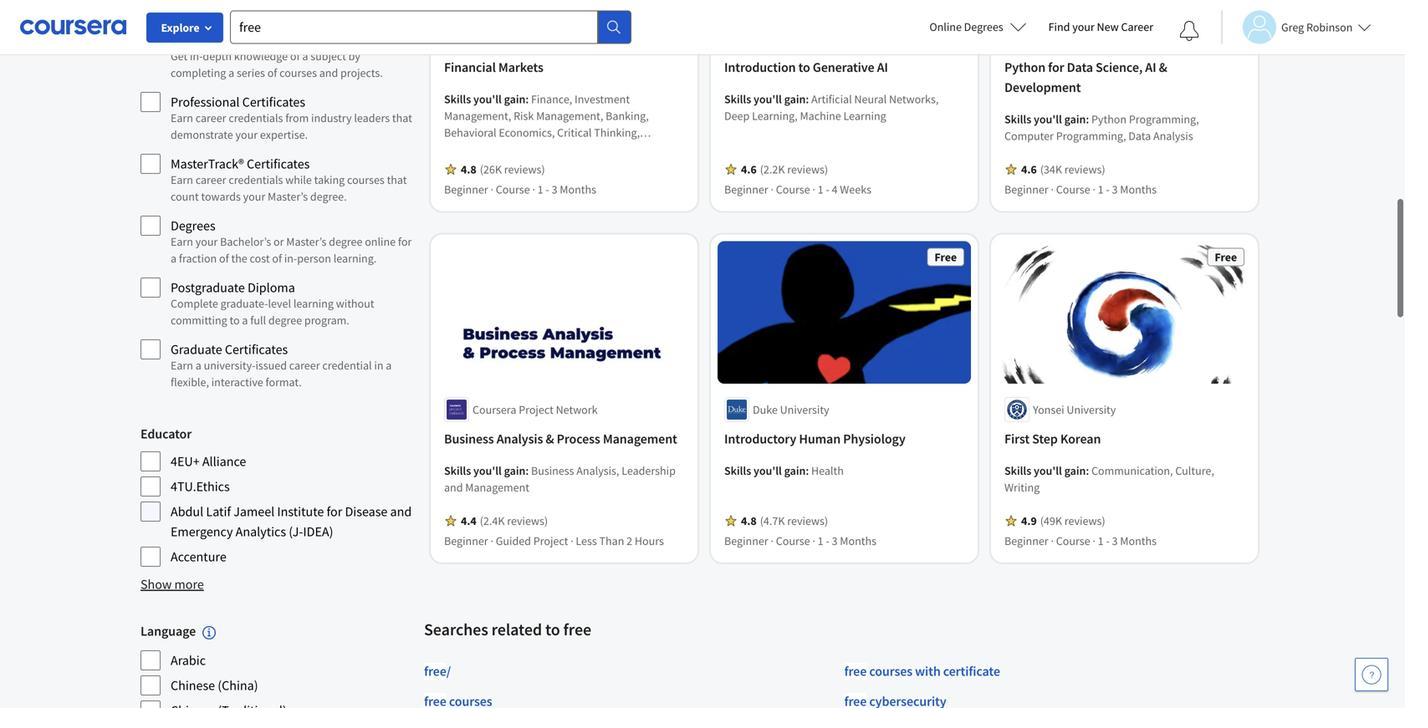 Task type: locate. For each thing, give the bounding box(es) containing it.
professional certificates
[[171, 94, 305, 110]]

for inside earn your bachelor's or master's degree online for a fraction of the cost of in-person learning.
[[398, 234, 412, 249]]

programming, down python for data science, ai & development link
[[1129, 112, 1199, 127]]

1 credentials from the top
[[229, 110, 283, 125]]

taking
[[314, 172, 345, 187]]

python for programming,
[[1092, 112, 1127, 127]]

0 horizontal spatial free
[[424, 663, 446, 680]]

0 horizontal spatial analysis
[[497, 431, 543, 447]]

0 vertical spatial in-
[[190, 49, 203, 64]]

1 horizontal spatial in-
[[284, 251, 297, 266]]

: up 'risk'
[[526, 91, 529, 106]]

1 horizontal spatial ai
[[1145, 59, 1156, 76]]

on
[[171, 3, 183, 18]]

python for for
[[1005, 59, 1046, 76]]

months for first step korean
[[1120, 533, 1157, 548]]

- for to
[[826, 182, 830, 197]]

your right find
[[1072, 19, 1095, 34]]

skills you'll gain : for analysis
[[444, 463, 531, 478]]

course for human
[[776, 533, 810, 548]]

2 horizontal spatial free
[[844, 663, 867, 680]]

0 vertical spatial courses
[[280, 65, 317, 80]]

2 free from the left
[[1215, 250, 1237, 265]]

courses inside earn career credentials while taking courses that count towards your master's degree.
[[347, 172, 385, 187]]

1 earn from the top
[[171, 110, 193, 125]]

chinese
[[171, 677, 215, 694]]

4.8 left '(4.7k'
[[741, 513, 757, 528]]

2 horizontal spatial courses
[[869, 663, 913, 680]]

flexible,
[[171, 375, 209, 390]]

:
[[526, 91, 529, 106], [806, 91, 809, 106], [1086, 112, 1089, 127], [526, 463, 529, 478], [806, 463, 809, 478], [1086, 463, 1089, 478]]

1 free from the left
[[935, 250, 957, 265]]

new
[[1097, 19, 1119, 34]]

earn career credentials while taking courses that count towards your master's degree.
[[171, 172, 407, 204]]

· down '4.9 (49k reviews)'
[[1093, 533, 1096, 548]]

0 vertical spatial programming,
[[1129, 112, 1199, 127]]

course for markets
[[496, 182, 530, 197]]

1 management, from the left
[[444, 108, 511, 123]]

your inside earn your bachelor's or master's degree online for a fraction of the cost of in-person learning.
[[196, 234, 218, 249]]

3 earn from the top
[[171, 234, 193, 249]]

months for financial markets
[[560, 182, 596, 197]]

: left "health"
[[806, 463, 809, 478]]

skills up behavioral on the left top
[[444, 91, 471, 106]]

courses left 'with' at the bottom
[[869, 663, 913, 680]]

1 vertical spatial to
[[230, 313, 240, 328]]

analysis down python for data science, ai & development link
[[1153, 128, 1193, 143]]

1 4.6 from the left
[[741, 162, 757, 177]]

1 horizontal spatial 4.8
[[741, 513, 757, 528]]

beginner · course · 1 - 4 weeks
[[724, 182, 872, 197]]

certificates down full at top
[[225, 341, 288, 358]]

1 vertical spatial financial
[[444, 142, 489, 157]]

beginner down the 4.9
[[1005, 533, 1049, 548]]

jameel
[[234, 504, 275, 520]]

management inside finance, investment management, risk management, banking, behavioral economics, critical thinking, financial analysis, innovation, regulations and compliance, underwriting, leadership and management
[[444, 175, 508, 190]]

subject
[[310, 49, 346, 64]]

network
[[556, 402, 598, 417]]

4.8
[[461, 162, 477, 177], [741, 513, 757, 528]]

a
[[201, 0, 206, 2], [302, 49, 308, 64], [228, 65, 234, 80], [171, 251, 177, 266], [242, 313, 248, 328], [196, 358, 201, 373], [386, 358, 392, 373]]

1 vertical spatial &
[[546, 431, 554, 447]]

you'll for financial
[[473, 91, 502, 106]]

- for human
[[826, 533, 830, 548]]

1 vertical spatial data
[[1129, 128, 1151, 143]]

python up development
[[1005, 59, 1046, 76]]

& inside business analysis & process management link
[[546, 431, 554, 447]]

leadership
[[578, 158, 632, 173], [622, 463, 676, 478]]

project left less
[[533, 533, 568, 548]]

2 vertical spatial courses
[[869, 663, 913, 680]]

0 horizontal spatial python
[[1005, 59, 1046, 76]]

find
[[1049, 19, 1070, 34]]

1
[[538, 182, 543, 197], [818, 182, 824, 197], [1098, 182, 1104, 197], [818, 533, 824, 548], [1098, 533, 1104, 548]]

analysis, inside 'business analysis, leadership and management'
[[577, 463, 619, 478]]

you'll up computer
[[1034, 112, 1062, 127]]

in-
[[190, 49, 203, 64], [284, 251, 297, 266]]

1 horizontal spatial management,
[[536, 108, 603, 123]]

1 horizontal spatial python
[[1092, 112, 1127, 127]]

1 horizontal spatial analysis,
[[577, 463, 619, 478]]

for
[[1048, 59, 1064, 76], [398, 234, 412, 249], [327, 504, 342, 520]]

python inside python for data science, ai & development
[[1005, 59, 1046, 76]]

neural
[[854, 91, 887, 106]]

analysis,
[[491, 142, 534, 157], [577, 463, 619, 478]]

analysis down coursera project network
[[497, 431, 543, 447]]

degree inside complete graduate-level learning without committing to a full degree program.
[[268, 313, 302, 328]]

career inside earn career credentials from industry leaders that demonstrate your expertise.
[[196, 110, 226, 125]]

business inside 'business analysis, leadership and management'
[[531, 463, 574, 478]]

introduction to generative ai
[[724, 59, 888, 76]]

reviews) right (34k on the top right of page
[[1065, 162, 1105, 177]]

accenture
[[171, 549, 226, 565]]

certificates up expertise.
[[242, 94, 305, 110]]

0 horizontal spatial degrees
[[171, 217, 216, 234]]

beginner · course · 1 - 3 months down '4.9 (49k reviews)'
[[1005, 533, 1157, 548]]

beginner down (2.2k
[[724, 182, 768, 197]]

0 horizontal spatial 4.8
[[461, 162, 477, 177]]

- for markets
[[546, 182, 549, 197]]

0 horizontal spatial 4.6
[[741, 162, 757, 177]]

gain up "learning,"
[[784, 91, 806, 106]]

in inside earn a university-issued career credential in a flexible, interactive format.
[[374, 358, 383, 373]]

3 for financial markets
[[552, 182, 557, 197]]

learn
[[171, 0, 198, 2]]

python
[[1005, 59, 1046, 76], [1092, 112, 1127, 127]]

beginner for introduction to generative ai
[[724, 182, 768, 197]]

& right science, at the right top of the page
[[1159, 59, 1167, 76]]

skills you'll gain : for to
[[724, 91, 811, 106]]

credentials inside earn career credentials from industry leaders that demonstrate your expertise.
[[229, 110, 283, 125]]

beginner for business analysis & process management
[[444, 533, 488, 548]]

you'll for python
[[1034, 112, 1062, 127]]

4.6 for introduction to generative ai
[[741, 162, 757, 177]]

degree.
[[310, 189, 347, 204]]

3 down communication, culture, writing
[[1112, 533, 1118, 548]]

0 vertical spatial certificates
[[242, 94, 305, 110]]

master's inside earn career credentials while taking courses that count towards your master's degree.
[[268, 189, 308, 204]]

in inside learn a new tool or skill in an interactive, hands- on environment.
[[288, 0, 298, 2]]

· down (34k on the top right of page
[[1051, 182, 1054, 197]]

introduction to generative ai link
[[724, 57, 964, 77]]

demonstrate
[[171, 127, 233, 142]]

1 vertical spatial career
[[196, 172, 226, 187]]

0 horizontal spatial degree
[[268, 313, 302, 328]]

credentials up towards
[[229, 172, 283, 187]]

gain up "4.4 (2.4k reviews)"
[[504, 463, 526, 478]]

0 horizontal spatial analysis,
[[491, 142, 534, 157]]

gain for python
[[1064, 112, 1086, 127]]

1 vertical spatial or
[[274, 234, 284, 249]]

innovation,
[[536, 142, 592, 157]]

skills for business analysis & process management
[[444, 463, 471, 478]]

skills you'll gain : up computer
[[1005, 112, 1092, 127]]

show
[[141, 576, 172, 593]]

months down "health"
[[840, 533, 877, 548]]

critical
[[557, 125, 592, 140]]

introductory human physiology
[[724, 431, 906, 447]]

: for business
[[526, 463, 529, 478]]

that right leaders
[[392, 110, 412, 125]]

3 down "python programming, computer programming, data analysis"
[[1112, 182, 1118, 197]]

1 horizontal spatial degrees
[[964, 19, 1003, 34]]

& left process
[[546, 431, 554, 447]]

certificates for professional certificates
[[242, 94, 305, 110]]

that for mastertrack® certificates
[[387, 172, 407, 187]]

language
[[141, 623, 196, 640]]

1 vertical spatial leadership
[[622, 463, 676, 478]]

management up (2.4k
[[465, 480, 529, 495]]

0 horizontal spatial data
[[1067, 59, 1093, 76]]

course down 4.8 (4.7k reviews)
[[776, 533, 810, 548]]

: for financial
[[526, 91, 529, 106]]

culture,
[[1175, 463, 1214, 478]]

2 horizontal spatial for
[[1048, 59, 1064, 76]]

0 horizontal spatial ai
[[877, 59, 888, 76]]

gain down python for data science, ai & development
[[1064, 112, 1086, 127]]

for up idea) at the bottom of page
[[327, 504, 342, 520]]

1 horizontal spatial &
[[1159, 59, 1167, 76]]

0 horizontal spatial &
[[546, 431, 554, 447]]

skills you'll gain : down financial markets
[[444, 91, 531, 106]]

more
[[174, 576, 204, 593]]

earn inside earn career credentials while taking courses that count towards your master's degree.
[[171, 172, 193, 187]]

ai inside python for data science, ai & development
[[1145, 59, 1156, 76]]

1 vertical spatial analysis,
[[577, 463, 619, 478]]

- down "python programming, computer programming, data analysis"
[[1106, 182, 1110, 197]]

0 horizontal spatial programming,
[[1056, 128, 1126, 143]]

business for analysis
[[444, 431, 494, 447]]

career up demonstrate
[[196, 110, 226, 125]]

1 horizontal spatial free
[[1215, 250, 1237, 265]]

interactive,
[[315, 0, 369, 2]]

3 down underwriting,
[[552, 182, 557, 197]]

for right the online
[[398, 234, 412, 249]]

degrees down the count
[[171, 217, 216, 234]]

: down python for data science, ai & development
[[1086, 112, 1089, 127]]

0 vertical spatial leadership
[[578, 158, 632, 173]]

credentials for mastertrack®
[[229, 172, 283, 187]]

that inside earn career credentials from industry leaders that demonstrate your expertise.
[[392, 110, 412, 125]]

1 vertical spatial 4.8
[[741, 513, 757, 528]]

0 vertical spatial career
[[196, 110, 226, 125]]

· down 4.8 (4.7k reviews)
[[812, 533, 815, 548]]

python for data science, ai & development link
[[1005, 57, 1245, 97]]

level
[[268, 296, 291, 311]]

4.4
[[461, 513, 477, 528]]

beginner · course · 1 - 3 months down the 4.8 (26k reviews)
[[444, 182, 596, 197]]

you'll down financial markets
[[473, 91, 502, 106]]

earn for professional certificates
[[171, 110, 193, 125]]

skills you'll gain : health
[[724, 463, 844, 478]]

0 vertical spatial data
[[1067, 59, 1093, 76]]

gain left "health"
[[784, 463, 806, 478]]

1 vertical spatial in
[[374, 358, 383, 373]]

format.
[[266, 375, 302, 390]]

that inside earn career credentials while taking courses that count towards your master's degree.
[[387, 172, 407, 187]]

1 vertical spatial in-
[[284, 251, 297, 266]]

university up markets
[[494, 30, 544, 45]]

skills you'll gain : up (2.4k
[[444, 463, 531, 478]]

: down business analysis & process management
[[526, 463, 529, 478]]

4tu.ethics
[[171, 478, 230, 495]]

1 horizontal spatial for
[[398, 234, 412, 249]]

3 down "health"
[[832, 533, 838, 548]]

0 vertical spatial analysis,
[[491, 142, 534, 157]]

project up business analysis & process management
[[519, 402, 554, 417]]

or inside earn your bachelor's or master's degree online for a fraction of the cost of in-person learning.
[[274, 234, 284, 249]]

0 horizontal spatial management,
[[444, 108, 511, 123]]

earn inside earn your bachelor's or master's degree online for a fraction of the cost of in-person learning.
[[171, 234, 193, 249]]

months for python for data science, ai & development
[[1120, 182, 1157, 197]]

1 horizontal spatial data
[[1129, 128, 1151, 143]]

· down (26k
[[491, 182, 493, 197]]

career inside earn career credentials while taking courses that count towards your master's degree.
[[196, 172, 226, 187]]

a inside learn a new tool or skill in an interactive, hands- on environment.
[[201, 0, 206, 2]]

1 vertical spatial credentials
[[229, 172, 283, 187]]

in- right cost
[[284, 251, 297, 266]]

that for professional certificates
[[392, 110, 412, 125]]

you'll down introductory
[[754, 463, 782, 478]]

master's inside earn your bachelor's or master's degree online for a fraction of the cost of in-person learning.
[[286, 234, 327, 249]]

- down underwriting,
[[546, 182, 549, 197]]

0 vertical spatial in
[[288, 0, 298, 2]]

0 vertical spatial management
[[444, 175, 508, 190]]

your
[[1072, 19, 1095, 34], [235, 127, 258, 142], [243, 189, 265, 204], [196, 234, 218, 249]]

1 down '4.9 (49k reviews)'
[[1098, 533, 1104, 548]]

from
[[285, 110, 309, 125]]

of
[[290, 49, 300, 64], [267, 65, 277, 80], [219, 251, 229, 266], [272, 251, 282, 266]]

1 vertical spatial that
[[387, 172, 407, 187]]

finance,
[[531, 91, 572, 106]]

thinking,
[[594, 125, 640, 140]]

management inside 'business analysis, leadership and management'
[[465, 480, 529, 495]]

1 vertical spatial management
[[603, 431, 677, 447]]

4 earn from the top
[[171, 358, 193, 373]]

career up towards
[[196, 172, 226, 187]]

0 vertical spatial to
[[798, 59, 810, 76]]

(j-
[[289, 524, 303, 540]]

0 vertical spatial &
[[1159, 59, 1167, 76]]

1 for human
[[818, 533, 824, 548]]

data down python for data science, ai & development link
[[1129, 128, 1151, 143]]

0 vertical spatial analysis
[[1153, 128, 1193, 143]]

4.8 for introductory
[[741, 513, 757, 528]]

None search field
[[230, 10, 632, 44]]

1 horizontal spatial 4.6
[[1021, 162, 1037, 177]]

0 horizontal spatial university
[[494, 30, 544, 45]]

beginner for python for data science, ai & development
[[1005, 182, 1049, 197]]

courses right taking
[[347, 172, 385, 187]]

4.4 (2.4k reviews)
[[461, 513, 548, 528]]

coursera image
[[20, 14, 126, 40]]

skills for python for data science, ai & development
[[1005, 112, 1032, 127]]

in right credential
[[374, 358, 383, 373]]

explore
[[161, 20, 199, 35]]

0 horizontal spatial in
[[288, 0, 298, 2]]

0 horizontal spatial in-
[[190, 49, 203, 64]]

0 horizontal spatial free
[[935, 250, 957, 265]]

gain for introduction
[[784, 91, 806, 106]]

0 vertical spatial degree
[[329, 234, 363, 249]]

1 horizontal spatial to
[[545, 619, 560, 640]]

and down regulations
[[634, 158, 653, 173]]

1 horizontal spatial university
[[780, 402, 829, 417]]

0 vertical spatial for
[[1048, 59, 1064, 76]]

skills up "4.4"
[[444, 463, 471, 478]]

2 horizontal spatial university
[[1067, 402, 1116, 417]]

0 vertical spatial business
[[444, 431, 494, 447]]

1 vertical spatial master's
[[286, 234, 327, 249]]

0 vertical spatial financial
[[444, 59, 496, 76]]

yale university
[[473, 30, 544, 45]]

that
[[392, 110, 412, 125], [387, 172, 407, 187]]

1 vertical spatial python
[[1092, 112, 1127, 127]]

person
[[297, 251, 331, 266]]

1 vertical spatial for
[[398, 234, 412, 249]]

courses inside get in-depth knowledge of a subject by completing a series of courses and projects.
[[280, 65, 317, 80]]

skills you'll gain : for for
[[1005, 112, 1092, 127]]

1 horizontal spatial in
[[374, 358, 383, 373]]

2 ai from the left
[[1145, 59, 1156, 76]]

skills for first step korean
[[1005, 463, 1032, 478]]

0 horizontal spatial business
[[444, 431, 494, 447]]

analysis, inside finance, investment management, risk management, banking, behavioral economics, critical thinking, financial analysis, innovation, regulations and compliance, underwriting, leadership and management
[[491, 142, 534, 157]]

: for first
[[1086, 463, 1089, 478]]

to left generative
[[798, 59, 810, 76]]

programming, up '4.6 (34k reviews)'
[[1056, 128, 1126, 143]]

0 vertical spatial degrees
[[964, 19, 1003, 34]]

earn inside earn career credentials from industry leaders that demonstrate your expertise.
[[171, 110, 193, 125]]

and inside 'business analysis, leadership and management'
[[444, 480, 463, 495]]

introduction
[[724, 59, 796, 76]]

1 vertical spatial courses
[[347, 172, 385, 187]]

earn inside earn a university-issued career credential in a flexible, interactive format.
[[171, 358, 193, 373]]

career inside earn a university-issued career credential in a flexible, interactive format.
[[289, 358, 320, 373]]

computer
[[1005, 128, 1054, 143]]

1 vertical spatial business
[[531, 463, 574, 478]]

1 horizontal spatial degree
[[329, 234, 363, 249]]

leaders
[[354, 110, 390, 125]]

without
[[336, 296, 374, 311]]

learning
[[293, 296, 334, 311]]

university for step
[[1067, 402, 1116, 417]]

months down communication, culture, writing
[[1120, 533, 1157, 548]]

1 financial from the top
[[444, 59, 496, 76]]

markets
[[498, 59, 544, 76]]

1 horizontal spatial courses
[[347, 172, 385, 187]]

abdul latif jameel institute for disease and emergency analytics (j-idea)
[[171, 504, 412, 540]]

2 vertical spatial career
[[289, 358, 320, 373]]

beginner down compliance,
[[444, 182, 488, 197]]

1 horizontal spatial business
[[531, 463, 574, 478]]

1 for markets
[[538, 182, 543, 197]]

1 horizontal spatial analysis
[[1153, 128, 1193, 143]]

2 vertical spatial for
[[327, 504, 342, 520]]

4.6
[[741, 162, 757, 177], [1021, 162, 1037, 177]]

0 vertical spatial master's
[[268, 189, 308, 204]]

beginner down '(4.7k'
[[724, 533, 768, 548]]

master's down "while"
[[268, 189, 308, 204]]

skills for financial markets
[[444, 91, 471, 106]]

0 vertical spatial or
[[254, 0, 264, 2]]

get
[[171, 49, 188, 64]]

0 vertical spatial python
[[1005, 59, 1046, 76]]

2 horizontal spatial to
[[798, 59, 810, 76]]

(china)
[[218, 677, 258, 694]]

gain up 'risk'
[[504, 91, 526, 106]]

career up format.
[[289, 358, 320, 373]]

0 horizontal spatial or
[[254, 0, 264, 2]]

to down the graduate-
[[230, 313, 240, 328]]

skill
[[266, 0, 286, 2]]

0 vertical spatial credentials
[[229, 110, 283, 125]]

a left fraction
[[171, 251, 177, 266]]

educator group
[[141, 424, 414, 568]]

ai
[[877, 59, 888, 76], [1145, 59, 1156, 76]]

skills you'll gain : up writing
[[1005, 463, 1092, 478]]

1 horizontal spatial or
[[274, 234, 284, 249]]

and right disease
[[390, 504, 412, 520]]

project
[[519, 402, 554, 417], [533, 533, 568, 548]]

credentials inside earn career credentials while taking courses that count towards your master's degree.
[[229, 172, 283, 187]]

university for human
[[780, 402, 829, 417]]

searches related to free
[[424, 619, 591, 640]]

while
[[285, 172, 312, 187]]

2 vertical spatial certificates
[[225, 341, 288, 358]]

2 4.6 from the left
[[1021, 162, 1037, 177]]

What do you want to learn? text field
[[230, 10, 598, 44]]

months down "python programming, computer programming, data analysis"
[[1120, 182, 1157, 197]]

2 vertical spatial management
[[465, 480, 529, 495]]

a left full at top
[[242, 313, 248, 328]]

management, up critical on the left top of page
[[536, 108, 603, 123]]

leadership down regulations
[[578, 158, 632, 173]]

2 financial from the top
[[444, 142, 489, 157]]

free for free courses with certificate
[[844, 663, 867, 680]]

your up fraction
[[196, 234, 218, 249]]

you'll for introduction
[[754, 91, 782, 106]]

and inside get in-depth knowledge of a subject by completing a series of courses and projects.
[[319, 65, 338, 80]]

certificates down expertise.
[[247, 156, 310, 172]]

communication,
[[1092, 463, 1173, 478]]

process
[[557, 431, 600, 447]]

1 vertical spatial project
[[533, 533, 568, 548]]

university
[[494, 30, 544, 45], [780, 402, 829, 417], [1067, 402, 1116, 417]]

beginner · course · 1 - 3 months for markets
[[444, 182, 596, 197]]

2 earn from the top
[[171, 172, 193, 187]]

1 down 4.8 (4.7k reviews)
[[818, 533, 824, 548]]

management for analysis
[[603, 431, 677, 447]]

management right process
[[603, 431, 677, 447]]

degrees inside dropdown button
[[964, 19, 1003, 34]]

1 for for
[[1098, 182, 1104, 197]]

reviews) up beginner · course · 1 - 4 weeks
[[787, 162, 828, 177]]

0 vertical spatial that
[[392, 110, 412, 125]]

earn career credentials from industry leaders that demonstrate your expertise.
[[171, 110, 412, 142]]

skills up writing
[[1005, 463, 1032, 478]]

courses down the subject
[[280, 65, 317, 80]]

skills for introduction to generative ai
[[724, 91, 751, 106]]

earn for degrees
[[171, 234, 193, 249]]

1 vertical spatial degree
[[268, 313, 302, 328]]

2 credentials from the top
[[229, 172, 283, 187]]

python inside "python programming, computer programming, data analysis"
[[1092, 112, 1127, 127]]

4.9 (49k reviews)
[[1021, 513, 1105, 528]]

your right towards
[[243, 189, 265, 204]]

leadership inside finance, investment management, risk management, banking, behavioral economics, critical thinking, financial analysis, innovation, regulations and compliance, underwriting, leadership and management
[[578, 158, 632, 173]]

reviews) up guided
[[507, 513, 548, 528]]

complete graduate-level learning without committing to a full degree program.
[[171, 296, 374, 328]]

free
[[563, 619, 591, 640], [424, 663, 446, 680], [844, 663, 867, 680]]

4eu+
[[171, 453, 200, 470]]

master's up person
[[286, 234, 327, 249]]

4.8 left (26k
[[461, 162, 477, 177]]

university up introductory human physiology
[[780, 402, 829, 417]]

your inside earn career credentials from industry leaders that demonstrate your expertise.
[[235, 127, 258, 142]]

0 horizontal spatial to
[[230, 313, 240, 328]]

credentials
[[229, 110, 283, 125], [229, 172, 283, 187]]



Task type: describe. For each thing, give the bounding box(es) containing it.
beginner for financial markets
[[444, 182, 488, 197]]

communication, culture, writing
[[1005, 463, 1214, 495]]

in- inside earn your bachelor's or master's degree online for a fraction of the cost of in-person learning.
[[284, 251, 297, 266]]

latif
[[206, 504, 231, 520]]

course for for
[[1056, 182, 1090, 197]]

/
[[446, 663, 451, 680]]

· down (49k
[[1051, 533, 1054, 548]]

beginner · course · 1 - 3 months for for
[[1005, 182, 1157, 197]]

help center image
[[1362, 665, 1382, 685]]

robinson
[[1307, 20, 1353, 35]]

0 vertical spatial project
[[519, 402, 554, 417]]

risk
[[514, 108, 534, 123]]

program.
[[304, 313, 349, 328]]

months for introductory human physiology
[[840, 533, 877, 548]]

free for free /
[[424, 663, 446, 680]]

for inside python for data science, ai & development
[[1048, 59, 1064, 76]]

a right credential
[[386, 358, 392, 373]]

free for introductory human physiology
[[935, 250, 957, 265]]

a up the flexible,
[[196, 358, 201, 373]]

and right regulations
[[654, 142, 673, 157]]

an
[[300, 0, 312, 2]]

arabic
[[171, 652, 206, 669]]

of right cost
[[272, 251, 282, 266]]

career for mastertrack®
[[196, 172, 226, 187]]

(49k
[[1040, 513, 1062, 528]]

earn for mastertrack® certificates
[[171, 172, 193, 187]]

2 management, from the left
[[536, 108, 603, 123]]

free for first step korean
[[1215, 250, 1237, 265]]

(34k
[[1040, 162, 1062, 177]]

: for python
[[1086, 112, 1089, 127]]

machine
[[800, 108, 841, 123]]

institute
[[277, 504, 324, 520]]

show more
[[141, 576, 204, 593]]

beginner · course · 1 - 3 months for step
[[1005, 533, 1157, 548]]

for inside abdul latif jameel institute for disease and emergency analytics (j-idea)
[[327, 504, 342, 520]]

1 horizontal spatial free
[[563, 619, 591, 640]]

or inside learn a new tool or skill in an interactive, hands- on environment.
[[254, 0, 264, 2]]

postgraduate diploma
[[171, 279, 295, 296]]

greg robinson
[[1281, 20, 1353, 35]]

4.9
[[1021, 513, 1037, 528]]

guided
[[496, 533, 531, 548]]

leadership inside 'business analysis, leadership and management'
[[622, 463, 676, 478]]

step
[[1032, 431, 1058, 447]]

issued
[[256, 358, 287, 373]]

- for for
[[1106, 182, 1110, 197]]

financial markets link
[[444, 57, 684, 77]]

1 for step
[[1098, 533, 1104, 548]]

and inside abdul latif jameel institute for disease and emergency analytics (j-idea)
[[390, 504, 412, 520]]

: for introduction
[[806, 91, 809, 106]]

complete
[[171, 296, 218, 311]]

3 for first step korean
[[1112, 533, 1118, 548]]

python for data science, ai & development
[[1005, 59, 1167, 96]]

greg
[[1281, 20, 1304, 35]]

learning,
[[752, 108, 798, 123]]

in for a
[[374, 358, 383, 373]]

networks,
[[889, 91, 939, 106]]

generative
[[813, 59, 874, 76]]

degree inside earn your bachelor's or master's degree online for a fraction of the cost of in-person learning.
[[329, 234, 363, 249]]

career for professional
[[196, 110, 226, 125]]

diploma
[[248, 279, 295, 296]]

· down (2.2k
[[771, 182, 774, 197]]

a left the subject
[[302, 49, 308, 64]]

4
[[832, 182, 838, 197]]

language group
[[141, 621, 414, 708]]

reviews) for markets
[[504, 162, 545, 177]]

free courses with certificate
[[844, 663, 1000, 680]]

show notifications image
[[1179, 21, 1199, 41]]

korean
[[1060, 431, 1101, 447]]

related
[[492, 619, 542, 640]]

1 horizontal spatial programming,
[[1129, 112, 1199, 127]]

your inside earn career credentials while taking courses that count towards your master's degree.
[[243, 189, 265, 204]]

duke
[[753, 402, 778, 417]]

certificates for mastertrack® certificates
[[247, 156, 310, 172]]

1 vertical spatial programming,
[[1056, 128, 1126, 143]]

yonsei
[[1033, 402, 1064, 417]]

2 vertical spatial to
[[545, 619, 560, 640]]

1 for to
[[818, 182, 824, 197]]

gain for financial
[[504, 91, 526, 106]]

in for an
[[288, 0, 298, 2]]

python programming, computer programming, data analysis
[[1005, 112, 1199, 143]]

· left 4
[[812, 182, 815, 197]]

searches
[[424, 619, 488, 640]]

earn for graduate certificates
[[171, 358, 193, 373]]

economics,
[[499, 125, 555, 140]]

data inside "python programming, computer programming, data analysis"
[[1129, 128, 1151, 143]]

business for analysis,
[[531, 463, 574, 478]]

career
[[1121, 19, 1153, 34]]

underwriting,
[[508, 158, 576, 173]]

reviews) for for
[[1065, 162, 1105, 177]]

business analysis, leadership and management
[[444, 463, 676, 495]]

than
[[599, 533, 624, 548]]

(2.4k
[[480, 513, 505, 528]]

of left the subject
[[290, 49, 300, 64]]

beginner for introductory human physiology
[[724, 533, 768, 548]]

reviews) for to
[[787, 162, 828, 177]]

yonsei university
[[1033, 402, 1116, 417]]

- for step
[[1106, 533, 1110, 548]]

· down '4.6 (34k reviews)'
[[1093, 182, 1096, 197]]

university for markets
[[494, 30, 544, 45]]

find your new career
[[1049, 19, 1153, 34]]

4.6 (34k reviews)
[[1021, 162, 1105, 177]]

a left series
[[228, 65, 234, 80]]

1 vertical spatial analysis
[[497, 431, 543, 447]]

management for analysis,
[[465, 480, 529, 495]]

mastertrack® certificates
[[171, 156, 310, 172]]

certificates for graduate certificates
[[225, 341, 288, 358]]

skills you'll gain : for step
[[1005, 463, 1092, 478]]

yale
[[473, 30, 492, 45]]

first step korean
[[1005, 431, 1101, 447]]

data inside python for data science, ai & development
[[1067, 59, 1093, 76]]

new
[[209, 0, 229, 2]]

you'll for business
[[473, 463, 502, 478]]

4eu+ alliance
[[171, 453, 246, 470]]

learn a new tool or skill in an interactive, hands- on environment.
[[171, 0, 406, 18]]

of left the
[[219, 251, 229, 266]]

the
[[231, 251, 247, 266]]

3 for python for data science, ai & development
[[1112, 182, 1118, 197]]

physiology
[[843, 431, 906, 447]]

to inside complete graduate-level learning without committing to a full degree program.
[[230, 313, 240, 328]]

financial inside finance, investment management, risk management, banking, behavioral economics, critical thinking, financial analysis, innovation, regulations and compliance, underwriting, leadership and management
[[444, 142, 489, 157]]

writing
[[1005, 480, 1040, 495]]

a inside complete graduate-level learning without committing to a full degree program.
[[242, 313, 248, 328]]

1 ai from the left
[[877, 59, 888, 76]]

& inside python for data science, ai & development
[[1159, 59, 1167, 76]]

(26k
[[480, 162, 502, 177]]

reviews) for human
[[787, 513, 828, 528]]

projects.
[[340, 65, 383, 80]]

ibm
[[1033, 30, 1051, 45]]

skills you'll gain : for markets
[[444, 91, 531, 106]]

science,
[[1096, 59, 1143, 76]]

postgraduate
[[171, 279, 245, 296]]

2
[[627, 533, 632, 548]]

explore button
[[146, 13, 223, 43]]

you'll for first
[[1034, 463, 1062, 478]]

· down (2.4k
[[491, 533, 493, 548]]

first step korean link
[[1005, 429, 1245, 449]]

skills down introductory
[[724, 463, 751, 478]]

credentials for professional
[[229, 110, 283, 125]]

course for step
[[1056, 533, 1090, 548]]

gain for first
[[1064, 463, 1086, 478]]

online degrees button
[[916, 8, 1040, 45]]

knowledge
[[234, 49, 288, 64]]

· left less
[[571, 533, 573, 548]]

graduate certificates
[[171, 341, 288, 358]]

· down '(4.7k'
[[771, 533, 774, 548]]

graduate-
[[220, 296, 268, 311]]

introductory human physiology link
[[724, 429, 964, 449]]

information about this filter group image
[[203, 626, 216, 640]]

1 vertical spatial degrees
[[171, 217, 216, 234]]

analytics
[[236, 524, 286, 540]]

of down knowledge
[[267, 65, 277, 80]]

4.8 for financial
[[461, 162, 477, 177]]

beginner · course · 1 - 3 months for human
[[724, 533, 877, 548]]

introductory
[[724, 431, 796, 447]]

· down underwriting,
[[532, 182, 535, 197]]

free /
[[424, 663, 451, 680]]

4.6 for python for data science, ai & development
[[1021, 162, 1037, 177]]

hands-
[[372, 0, 406, 2]]

abdul
[[171, 504, 203, 520]]

expertise.
[[260, 127, 308, 142]]

educator
[[141, 426, 192, 442]]

cost
[[250, 251, 270, 266]]

coursera project network
[[473, 402, 598, 417]]

course for to
[[776, 182, 810, 197]]

development
[[1005, 79, 1081, 96]]

beginner for first step korean
[[1005, 533, 1049, 548]]

reviews) for step
[[1065, 513, 1105, 528]]

in- inside get in-depth knowledge of a subject by completing a series of courses and projects.
[[190, 49, 203, 64]]

business analysis & process management link
[[444, 429, 684, 449]]

artificial
[[811, 91, 852, 106]]

3 for introductory human physiology
[[832, 533, 838, 548]]

completing
[[171, 65, 226, 80]]

gain for business
[[504, 463, 526, 478]]

less
[[576, 533, 597, 548]]

health
[[811, 463, 844, 478]]

reviews) for analysis
[[507, 513, 548, 528]]

analysis inside "python programming, computer programming, data analysis"
[[1153, 128, 1193, 143]]

compliance,
[[444, 158, 505, 173]]

a inside earn your bachelor's or master's degree online for a fraction of the cost of in-person learning.
[[171, 251, 177, 266]]



Task type: vqa. For each thing, say whether or not it's contained in the screenshot.


